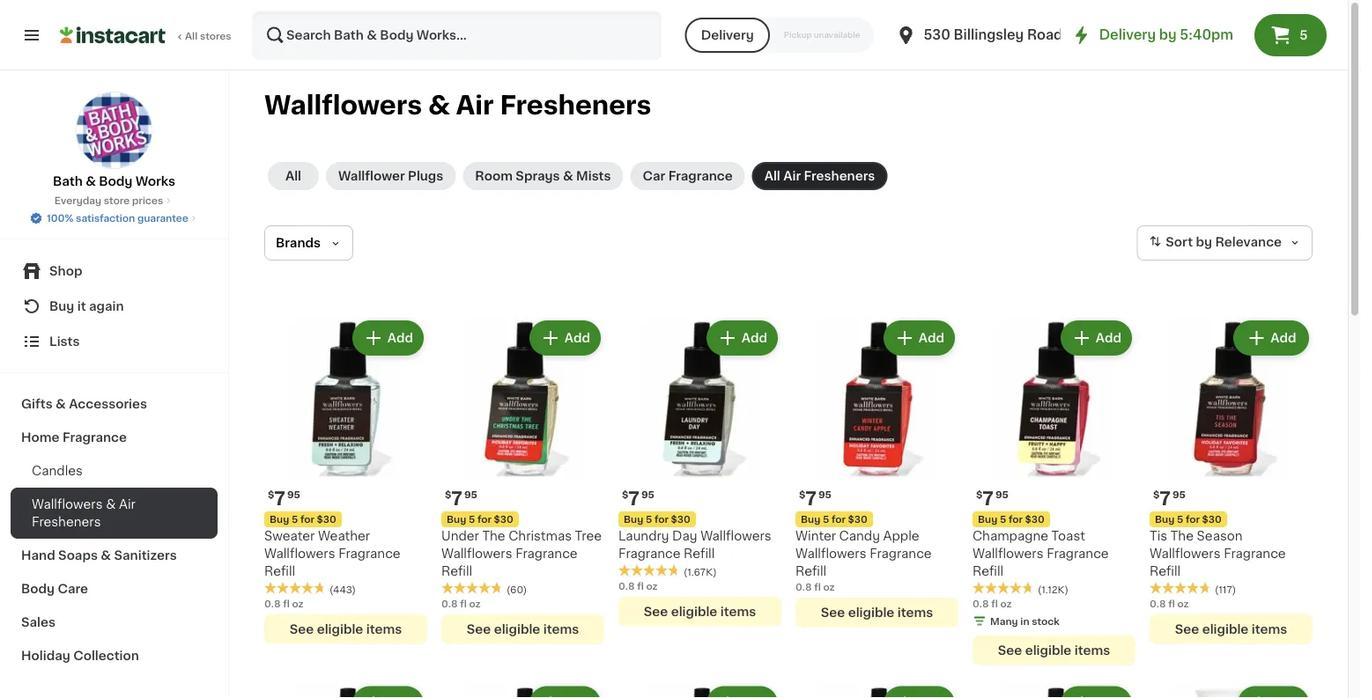 Task type: locate. For each thing, give the bounding box(es) containing it.
0 horizontal spatial all
[[185, 31, 198, 41]]

2 vertical spatial fresheners
[[32, 516, 101, 529]]

see eligible items button for under the christmas tree wallflowers fragrance refill
[[442, 615, 605, 645]]

1 horizontal spatial by
[[1196, 236, 1213, 249]]

wallflowers down the candles on the left bottom of page
[[32, 499, 103, 511]]

1 vertical spatial air
[[784, 170, 801, 182]]

oz
[[646, 582, 658, 591], [824, 583, 835, 593], [292, 599, 304, 609], [469, 599, 481, 609], [1001, 599, 1012, 609], [1178, 599, 1189, 609]]

5 $ from the left
[[976, 490, 983, 500]]

1 for from the left
[[300, 515, 315, 525]]

wallflowers inside wallflowers & air fresheners
[[32, 499, 103, 511]]

wallflowers & air fresheners inside 'link'
[[32, 499, 136, 529]]

the
[[482, 531, 506, 543], [1171, 531, 1194, 543]]

see eligible items button down (117)
[[1150, 615, 1313, 645]]

oz up many on the bottom
[[1001, 599, 1012, 609]]

accessories
[[69, 398, 147, 411]]

5 $ 7 95 from the left
[[976, 490, 1009, 508]]

room sprays & mists link
[[463, 162, 623, 190]]

1 horizontal spatial delivery
[[1100, 29, 1156, 41]]

see eligible items button down stock in the bottom right of the page
[[973, 636, 1136, 666]]

fragrance down christmas
[[516, 548, 578, 560]]

see down laundry
[[644, 606, 668, 618]]

car fragrance
[[643, 170, 733, 182]]

oz down under the christmas tree wallflowers fragrance refill
[[469, 599, 481, 609]]

4 7 from the left
[[806, 490, 817, 508]]

wallflowers down winter
[[796, 548, 867, 560]]

for up season
[[1186, 515, 1200, 525]]

add for champagne toast wallflowers fragrance refill
[[1096, 332, 1122, 345]]

buy up champagne
[[978, 515, 998, 525]]

2 95 from the left
[[464, 490, 478, 500]]

wallflower plugs
[[338, 170, 444, 182]]

for for under the christmas tree wallflowers fragrance refill
[[478, 515, 492, 525]]

4 $ from the left
[[799, 490, 806, 500]]

christmas
[[509, 531, 572, 543]]

see eligible items button down winter candy apple wallflowers fragrance refill 0.8 fl oz
[[796, 598, 959, 628]]

oz for laundry day wallflowers fragrance refill
[[646, 582, 658, 591]]

see down many on the bottom
[[998, 645, 1023, 657]]

0.8
[[619, 582, 635, 591], [796, 583, 812, 593], [264, 599, 281, 609], [442, 599, 458, 609], [973, 599, 989, 609], [1150, 599, 1166, 609]]

4 for from the left
[[832, 515, 846, 525]]

fresheners inside all air fresheners link
[[804, 170, 875, 182]]

6 $30 from the left
[[1203, 515, 1222, 525]]

1 horizontal spatial body
[[99, 175, 133, 188]]

3 add button from the left
[[708, 323, 776, 354]]

weather
[[318, 531, 370, 543]]

holiday collection link
[[11, 640, 218, 673]]

0 horizontal spatial air
[[119, 499, 136, 511]]

4 $30 from the left
[[848, 515, 868, 525]]

room sprays & mists
[[475, 170, 611, 182]]

$30 up season
[[1203, 515, 1222, 525]]

3 95 from the left
[[642, 490, 655, 500]]

2 for from the left
[[478, 515, 492, 525]]

$
[[268, 490, 274, 500], [445, 490, 452, 500], [622, 490, 629, 500], [799, 490, 806, 500], [976, 490, 983, 500], [1154, 490, 1160, 500]]

wallflowers down champagne
[[973, 548, 1044, 560]]

5 for tis the season wallflowers fragrance refill
[[1177, 515, 1184, 525]]

&
[[428, 93, 450, 118], [563, 170, 573, 182], [86, 175, 96, 188], [56, 398, 66, 411], [106, 499, 116, 511], [101, 550, 111, 562]]

bath & body works
[[53, 175, 175, 188]]

all right car fragrance link
[[765, 170, 781, 182]]

winter candy apple wallflowers fragrance refill 0.8 fl oz
[[796, 531, 932, 593]]

eligible for under the christmas tree wallflowers fragrance refill
[[494, 623, 541, 636]]

2 the from the left
[[1171, 531, 1194, 543]]

2 $ from the left
[[445, 490, 452, 500]]

refill inside sweater weather wallflowers fragrance refill
[[264, 566, 295, 578]]

5 add from the left
[[1096, 332, 1122, 345]]

many
[[991, 617, 1018, 627]]

see eligible items for sweater weather wallflowers fragrance refill
[[290, 623, 402, 636]]

buy it again
[[49, 301, 124, 313]]

buy up under
[[447, 515, 466, 525]]

eligible down (1.67k) at bottom right
[[671, 606, 718, 618]]

all for all stores
[[185, 31, 198, 41]]

$ for winter candy apple wallflowers fragrance refill
[[799, 490, 806, 500]]

& up plugs
[[428, 93, 450, 118]]

95 for tis the season wallflowers fragrance refill
[[1173, 490, 1186, 500]]

delivery
[[1100, 29, 1156, 41], [701, 29, 754, 41]]

body down hand
[[21, 583, 55, 596]]

$ 7 95 for tis the season wallflowers fragrance refill
[[1154, 490, 1186, 508]]

oz down sweater weather wallflowers fragrance refill
[[292, 599, 304, 609]]

4 buy 5 for $30 from the left
[[801, 515, 868, 525]]

by for sort
[[1196, 236, 1213, 249]]

3 buy 5 for $30 from the left
[[624, 515, 691, 525]]

3 $30 from the left
[[671, 515, 691, 525]]

$30 up "day"
[[671, 515, 691, 525]]

buy up laundry
[[624, 515, 644, 525]]

refill inside under the christmas tree wallflowers fragrance refill
[[442, 566, 473, 578]]

fragrance down the toast
[[1047, 548, 1109, 560]]

6 buy 5 for $30 from the left
[[1155, 515, 1222, 525]]

1 7 from the left
[[274, 490, 286, 508]]

fragrance inside champagne toast wallflowers fragrance refill
[[1047, 548, 1109, 560]]

0 vertical spatial by
[[1159, 29, 1177, 41]]

0.8 down winter
[[796, 583, 812, 593]]

all
[[185, 31, 198, 41], [285, 170, 301, 182], [765, 170, 781, 182]]

wallflowers & air fresheners link
[[11, 488, 218, 539]]

0.8 fl oz for laundry day wallflowers fragrance refill
[[619, 582, 658, 591]]

2 buy 5 for $30 from the left
[[447, 515, 514, 525]]

buy 5 for $30 for champagne toast wallflowers fragrance refill
[[978, 515, 1045, 525]]

5 $30 from the left
[[1025, 515, 1045, 525]]

fragrance inside laundry day wallflowers fragrance refill
[[619, 548, 681, 560]]

see eligible items button for laundry day wallflowers fragrance refill
[[619, 597, 782, 627]]

1 horizontal spatial all
[[285, 170, 301, 182]]

wallflowers up (1.67k) at bottom right
[[701, 531, 772, 543]]

fragrance inside home fragrance link
[[62, 432, 127, 444]]

★★★★★
[[619, 565, 680, 577], [619, 565, 680, 577], [264, 583, 326, 595], [264, 583, 326, 595], [442, 583, 503, 595], [442, 583, 503, 595], [973, 583, 1035, 595], [973, 583, 1035, 595], [1150, 583, 1212, 595], [1150, 583, 1212, 595]]

$ up under
[[445, 490, 452, 500]]

the right tis
[[1171, 531, 1194, 543]]

$ 7 95 for under the christmas tree wallflowers fragrance refill
[[445, 490, 478, 508]]

6 for from the left
[[1186, 515, 1200, 525]]

$ 7 95 up champagne
[[976, 490, 1009, 508]]

soaps
[[58, 550, 98, 562]]

$ up sweater
[[268, 490, 274, 500]]

buy for under the christmas tree wallflowers fragrance refill
[[447, 515, 466, 525]]

1 $ from the left
[[268, 490, 274, 500]]

& left the mists
[[563, 170, 573, 182]]

wallflowers & air fresheners down search field
[[264, 93, 652, 118]]

$ 7 95 for sweater weather wallflowers fragrance refill
[[268, 490, 300, 508]]

0 vertical spatial wallflowers & air fresheners
[[264, 93, 652, 118]]

1 buy 5 for $30 from the left
[[270, 515, 337, 525]]

& right soaps
[[101, 550, 111, 562]]

1 add from the left
[[388, 332, 413, 345]]

wallflowers & air fresheners up soaps
[[32, 499, 136, 529]]

see eligible items button down (60)
[[442, 615, 605, 645]]

product group
[[264, 317, 427, 645], [442, 317, 605, 645], [619, 317, 782, 627], [796, 317, 959, 628], [973, 317, 1136, 666], [1150, 317, 1313, 645], [264, 683, 427, 699], [442, 683, 605, 699], [619, 683, 782, 699], [796, 683, 959, 699], [973, 683, 1136, 699], [1150, 683, 1313, 699]]

fragrance down weather
[[339, 548, 401, 560]]

2 add button from the left
[[531, 323, 599, 354]]

wallflowers & air fresheners
[[264, 93, 652, 118], [32, 499, 136, 529]]

1 the from the left
[[482, 531, 506, 543]]

body inside "link"
[[99, 175, 133, 188]]

fragrance down laundry
[[619, 548, 681, 560]]

tis
[[1150, 531, 1168, 543]]

buy up sweater
[[270, 515, 289, 525]]

5 for winter candy apple wallflowers fragrance refill
[[823, 515, 829, 525]]

buy up tis
[[1155, 515, 1175, 525]]

wallflowers inside under the christmas tree wallflowers fragrance refill
[[442, 548, 513, 560]]

3 for from the left
[[655, 515, 669, 525]]

fragrance
[[669, 170, 733, 182], [62, 432, 127, 444], [339, 548, 401, 560], [516, 548, 578, 560], [619, 548, 681, 560], [870, 548, 932, 560], [1047, 548, 1109, 560], [1224, 548, 1286, 560]]

5 buy 5 for $30 from the left
[[978, 515, 1045, 525]]

0 vertical spatial fresheners
[[500, 93, 652, 118]]

95 up laundry
[[642, 490, 655, 500]]

0.8 down sweater
[[264, 599, 281, 609]]

add
[[388, 332, 413, 345], [565, 332, 590, 345], [742, 332, 768, 345], [919, 332, 945, 345], [1096, 332, 1122, 345], [1273, 332, 1298, 345]]

95 up under
[[464, 490, 478, 500]]

0 horizontal spatial wallflowers & air fresheners
[[32, 499, 136, 529]]

6 add from the left
[[1273, 332, 1298, 345]]

5 for under the christmas tree wallflowers fragrance refill
[[469, 515, 475, 525]]

1 horizontal spatial fresheners
[[500, 93, 652, 118]]

for for tis the season wallflowers fragrance refill
[[1186, 515, 1200, 525]]

fl up many on the bottom
[[992, 599, 998, 609]]

0 horizontal spatial delivery
[[701, 29, 754, 41]]

0.8 inside winter candy apple wallflowers fragrance refill 0.8 fl oz
[[796, 583, 812, 593]]

0 horizontal spatial the
[[482, 531, 506, 543]]

$30 for sweater weather wallflowers fragrance refill
[[317, 515, 337, 525]]

$ up champagne
[[976, 490, 983, 500]]

95 up the tis the season wallflowers fragrance refill
[[1173, 490, 1186, 500]]

lists link
[[11, 324, 218, 360]]

buy up winter
[[801, 515, 821, 525]]

for for winter candy apple wallflowers fragrance refill
[[832, 515, 846, 525]]

$ 7 95 for winter candy apple wallflowers fragrance refill
[[799, 490, 832, 508]]

$ up laundry
[[622, 490, 629, 500]]

None search field
[[252, 11, 662, 60]]

items for winter candy apple wallflowers fragrance refill
[[898, 607, 933, 620]]

see eligible items for under the christmas tree wallflowers fragrance refill
[[467, 623, 579, 636]]

Relevance Sort by field
[[1137, 226, 1313, 261]]

95 for under the christmas tree wallflowers fragrance refill
[[464, 490, 478, 500]]

see down the tis the season wallflowers fragrance refill
[[1175, 623, 1200, 636]]

$ 7 95 up laundry
[[622, 490, 655, 508]]

1 $ 7 95 from the left
[[268, 490, 300, 508]]

see eligible items down (443)
[[290, 623, 402, 636]]

0 horizontal spatial by
[[1159, 29, 1177, 41]]

all left stores
[[185, 31, 198, 41]]

refill
[[684, 548, 715, 560], [264, 566, 295, 578], [442, 566, 473, 578], [796, 566, 827, 578], [973, 566, 1004, 578], [1150, 566, 1181, 578]]

see eligible items button down (1.67k) at bottom right
[[619, 597, 782, 627]]

$ 7 95 up winter
[[799, 490, 832, 508]]

4 95 from the left
[[819, 490, 832, 500]]

3 $ from the left
[[622, 490, 629, 500]]

in
[[1021, 617, 1030, 627]]

eligible
[[671, 606, 718, 618], [848, 607, 895, 620], [317, 623, 363, 636], [494, 623, 541, 636], [1203, 623, 1249, 636], [1026, 645, 1072, 657]]

stock
[[1032, 617, 1060, 627]]

refill down under
[[442, 566, 473, 578]]

all inside all link
[[285, 170, 301, 182]]

0.8 down laundry
[[619, 582, 635, 591]]

2 horizontal spatial all
[[765, 170, 781, 182]]

fragrance down the apple
[[870, 548, 932, 560]]

$ 7 95
[[268, 490, 300, 508], [445, 490, 478, 508], [622, 490, 655, 508], [799, 490, 832, 508], [976, 490, 1009, 508], [1154, 490, 1186, 508]]

all inside all air fresheners link
[[765, 170, 781, 182]]

$ 7 95 up sweater
[[268, 490, 300, 508]]

3 add from the left
[[742, 332, 768, 345]]

5 for from the left
[[1009, 515, 1023, 525]]

sweater weather wallflowers fragrance refill
[[264, 531, 401, 578]]

$ up tis
[[1154, 490, 1160, 500]]

body up store
[[99, 175, 133, 188]]

95 for laundry day wallflowers fragrance refill
[[642, 490, 655, 500]]

(117)
[[1215, 585, 1236, 595]]

0.8 down champagne
[[973, 599, 989, 609]]

2 $30 from the left
[[494, 515, 514, 525]]

2 7 from the left
[[452, 490, 463, 508]]

$30 for laundry day wallflowers fragrance refill
[[671, 515, 691, 525]]

5 7 from the left
[[983, 490, 994, 508]]

7 up sweater
[[274, 490, 286, 508]]

see eligible items button down (443)
[[264, 615, 427, 645]]

6 7 from the left
[[1160, 490, 1171, 508]]

4 add from the left
[[919, 332, 945, 345]]

6 add button from the left
[[1239, 323, 1308, 354]]

add for laundry day wallflowers fragrance refill
[[742, 332, 768, 345]]

7 up tis
[[1160, 490, 1171, 508]]

items for laundry day wallflowers fragrance refill
[[721, 606, 756, 618]]

1 vertical spatial by
[[1196, 236, 1213, 249]]

see eligible items for tis the season wallflowers fragrance refill
[[1175, 623, 1288, 636]]

fl down winter
[[814, 583, 821, 593]]

eligible for winter candy apple wallflowers fragrance refill
[[848, 607, 895, 620]]

see for tis the season wallflowers fragrance refill
[[1175, 623, 1200, 636]]

0.8 down tis
[[1150, 599, 1166, 609]]

buy 5 for $30 up winter
[[801, 515, 868, 525]]

1 vertical spatial wallflowers & air fresheners
[[32, 499, 136, 529]]

2 $ 7 95 from the left
[[445, 490, 478, 508]]

$30 up weather
[[317, 515, 337, 525]]

everyday
[[54, 196, 101, 206]]

the inside under the christmas tree wallflowers fragrance refill
[[482, 531, 506, 543]]

air inside wallflowers & air fresheners
[[119, 499, 136, 511]]

buy for laundry day wallflowers fragrance refill
[[624, 515, 644, 525]]

the inside the tis the season wallflowers fragrance refill
[[1171, 531, 1194, 543]]

car
[[643, 170, 666, 182]]

buy 5 for $30 up laundry
[[624, 515, 691, 525]]

see eligible items for winter candy apple wallflowers fragrance refill
[[821, 607, 933, 620]]

1 horizontal spatial wallflowers & air fresheners
[[264, 93, 652, 118]]

fl down laundry
[[637, 582, 644, 591]]

1 $30 from the left
[[317, 515, 337, 525]]

0 horizontal spatial fresheners
[[32, 516, 101, 529]]

holiday collection
[[21, 650, 139, 663]]

Search field
[[254, 12, 661, 58]]

1 vertical spatial fresheners
[[804, 170, 875, 182]]

air
[[456, 93, 494, 118], [784, 170, 801, 182], [119, 499, 136, 511]]

0.8 fl oz down tis
[[1150, 599, 1189, 609]]

see down winter candy apple wallflowers fragrance refill 0.8 fl oz
[[821, 607, 845, 620]]

fl down sweater
[[283, 599, 290, 609]]

7 for tis the season wallflowers fragrance refill
[[1160, 490, 1171, 508]]

$30 for champagne toast wallflowers fragrance refill
[[1025, 515, 1045, 525]]

see for winter candy apple wallflowers fragrance refill
[[821, 607, 845, 620]]

fragrance down gifts & accessories
[[62, 432, 127, 444]]

oz inside winter candy apple wallflowers fragrance refill 0.8 fl oz
[[824, 583, 835, 593]]

refill down tis
[[1150, 566, 1181, 578]]

buy 5 for $30 up sweater
[[270, 515, 337, 525]]

for up candy
[[832, 515, 846, 525]]

sweater
[[264, 531, 315, 543]]

95 up sweater
[[287, 490, 300, 500]]

2 horizontal spatial fresheners
[[804, 170, 875, 182]]

3 7 from the left
[[629, 490, 640, 508]]

0 vertical spatial body
[[99, 175, 133, 188]]

0.8 fl oz for tis the season wallflowers fragrance refill
[[1150, 599, 1189, 609]]

2 vertical spatial air
[[119, 499, 136, 511]]

for
[[300, 515, 315, 525], [478, 515, 492, 525], [655, 515, 669, 525], [832, 515, 846, 525], [1009, 515, 1023, 525], [1186, 515, 1200, 525]]

wallflowers
[[264, 93, 422, 118], [32, 499, 103, 511], [701, 531, 772, 543], [264, 548, 335, 560], [442, 548, 513, 560], [796, 548, 867, 560], [973, 548, 1044, 560], [1150, 548, 1221, 560]]

fragrance inside sweater weather wallflowers fragrance refill
[[339, 548, 401, 560]]

champagne toast wallflowers fragrance refill
[[973, 531, 1109, 578]]

fl down the tis the season wallflowers fragrance refill
[[1169, 599, 1175, 609]]

1 horizontal spatial air
[[456, 93, 494, 118]]

by
[[1159, 29, 1177, 41], [1196, 236, 1213, 249]]

6 95 from the left
[[1173, 490, 1186, 500]]

5 95 from the left
[[996, 490, 1009, 500]]

7 up champagne
[[983, 490, 994, 508]]

5 inside button
[[1300, 29, 1308, 41]]

1 vertical spatial body
[[21, 583, 55, 596]]

see eligible items button
[[619, 597, 782, 627], [796, 598, 959, 628], [264, 615, 427, 645], [442, 615, 605, 645], [1150, 615, 1313, 645], [973, 636, 1136, 666]]

by inside field
[[1196, 236, 1213, 249]]

1 horizontal spatial the
[[1171, 531, 1194, 543]]

eligible down stock in the bottom right of the page
[[1026, 645, 1072, 657]]

items for tis the season wallflowers fragrance refill
[[1252, 623, 1288, 636]]

many in stock
[[991, 617, 1060, 627]]

by right sort
[[1196, 236, 1213, 249]]

oz for under the christmas tree wallflowers fragrance refill
[[469, 599, 481, 609]]

all up 'brands'
[[285, 170, 301, 182]]

$30
[[317, 515, 337, 525], [494, 515, 514, 525], [671, 515, 691, 525], [848, 515, 868, 525], [1025, 515, 1045, 525], [1203, 515, 1222, 525]]

the right under
[[482, 531, 506, 543]]

instacart logo image
[[60, 25, 166, 46]]

0.8 for laundry day wallflowers fragrance refill
[[619, 582, 635, 591]]

holiday
[[21, 650, 70, 663]]

2 add from the left
[[565, 332, 590, 345]]

oz for tis the season wallflowers fragrance refill
[[1178, 599, 1189, 609]]

6 $ from the left
[[1154, 490, 1160, 500]]

see eligible items button for tis the season wallflowers fragrance refill
[[1150, 615, 1313, 645]]

95 up winter
[[819, 490, 832, 500]]

95 up champagne
[[996, 490, 1009, 500]]

fragrance inside under the christmas tree wallflowers fragrance refill
[[516, 548, 578, 560]]

1 95 from the left
[[287, 490, 300, 500]]

see eligible items down (1.67k) at bottom right
[[644, 606, 756, 618]]

delivery inside button
[[701, 29, 754, 41]]

see eligible items down (117)
[[1175, 623, 1288, 636]]

buy 5 for $30 up champagne
[[978, 515, 1045, 525]]

refill down winter
[[796, 566, 827, 578]]

add button for laundry day wallflowers fragrance refill
[[708, 323, 776, 354]]

fresheners
[[500, 93, 652, 118], [804, 170, 875, 182], [32, 516, 101, 529]]

& right gifts
[[56, 398, 66, 411]]

0 vertical spatial air
[[456, 93, 494, 118]]

eligible for laundry day wallflowers fragrance refill
[[671, 606, 718, 618]]

add button for champagne toast wallflowers fragrance refill
[[1063, 323, 1131, 354]]

wallflowers down sweater
[[264, 548, 335, 560]]

0.8 fl oz down laundry
[[619, 582, 658, 591]]

road
[[1027, 29, 1063, 41]]

5 add button from the left
[[1063, 323, 1131, 354]]

see down sweater weather wallflowers fragrance refill
[[290, 623, 314, 636]]

buy
[[49, 301, 74, 313], [270, 515, 289, 525], [447, 515, 466, 525], [624, 515, 644, 525], [801, 515, 821, 525], [978, 515, 998, 525], [1155, 515, 1175, 525]]

0.8 for tis the season wallflowers fragrance refill
[[1150, 599, 1166, 609]]

delivery for delivery by 5:40pm
[[1100, 29, 1156, 41]]

7 up laundry
[[629, 490, 640, 508]]

1 add button from the left
[[354, 323, 422, 354]]

0.8 fl oz for sweater weather wallflowers fragrance refill
[[264, 599, 304, 609]]

$ up winter
[[799, 490, 806, 500]]

bath & body works logo image
[[75, 92, 153, 169]]

oz down winter
[[824, 583, 835, 593]]

season
[[1197, 531, 1243, 543]]

7 for champagne toast wallflowers fragrance refill
[[983, 490, 994, 508]]

buy 5 for $30
[[270, 515, 337, 525], [447, 515, 514, 525], [624, 515, 691, 525], [801, 515, 868, 525], [978, 515, 1045, 525], [1155, 515, 1222, 525]]

all inside all stores link
[[185, 31, 198, 41]]

wallflowers down tis
[[1150, 548, 1221, 560]]

fl for laundry day wallflowers fragrance refill
[[637, 582, 644, 591]]

hand soaps & sanitizers link
[[11, 539, 218, 573]]

oz for champagne toast wallflowers fragrance refill
[[1001, 599, 1012, 609]]

for up sweater
[[300, 515, 315, 525]]

& down candles link
[[106, 499, 116, 511]]

3 $ 7 95 from the left
[[622, 490, 655, 508]]

see eligible items
[[644, 606, 756, 618], [821, 607, 933, 620], [290, 623, 402, 636], [467, 623, 579, 636], [1175, 623, 1288, 636], [998, 645, 1111, 657]]

see
[[644, 606, 668, 618], [821, 607, 845, 620], [290, 623, 314, 636], [467, 623, 491, 636], [1175, 623, 1200, 636], [998, 645, 1023, 657]]

4 $ 7 95 from the left
[[799, 490, 832, 508]]

items for under the christmas tree wallflowers fragrance refill
[[543, 623, 579, 636]]

eligible down (60)
[[494, 623, 541, 636]]

day
[[672, 531, 698, 543]]

see eligible items button for winter candy apple wallflowers fragrance refill
[[796, 598, 959, 628]]

6 $ 7 95 from the left
[[1154, 490, 1186, 508]]



Task type: vqa. For each thing, say whether or not it's contained in the screenshot.
rightmost FIRST
no



Task type: describe. For each thing, give the bounding box(es) containing it.
& inside wallflowers & air fresheners
[[106, 499, 116, 511]]

the for under
[[482, 531, 506, 543]]

buy left it
[[49, 301, 74, 313]]

0.8 for under the christmas tree wallflowers fragrance refill
[[442, 599, 458, 609]]

refill inside the tis the season wallflowers fragrance refill
[[1150, 566, 1181, 578]]

fragrance inside car fragrance link
[[669, 170, 733, 182]]

$ 7 95 for laundry day wallflowers fragrance refill
[[622, 490, 655, 508]]

wallflowers inside champagne toast wallflowers fragrance refill
[[973, 548, 1044, 560]]

brands button
[[264, 226, 353, 261]]

fl for champagne toast wallflowers fragrance refill
[[992, 599, 998, 609]]

7 for sweater weather wallflowers fragrance refill
[[274, 490, 286, 508]]

530 billingsley road button
[[896, 11, 1063, 60]]

all air fresheners
[[765, 170, 875, 182]]

5:40pm
[[1180, 29, 1234, 41]]

100% satisfaction guarantee button
[[29, 208, 199, 226]]

works
[[136, 175, 175, 188]]

buy 5 for $30 for tis the season wallflowers fragrance refill
[[1155, 515, 1222, 525]]

items for sweater weather wallflowers fragrance refill
[[366, 623, 402, 636]]

buy it again link
[[11, 289, 218, 324]]

wallflowers inside the tis the season wallflowers fragrance refill
[[1150, 548, 1221, 560]]

$30 for tis the season wallflowers fragrance refill
[[1203, 515, 1222, 525]]

100%
[[47, 214, 74, 223]]

home
[[21, 432, 59, 444]]

wallflowers up wallflower
[[264, 93, 422, 118]]

winter
[[796, 531, 836, 543]]

shop
[[49, 265, 82, 278]]

all stores link
[[60, 11, 233, 60]]

(443)
[[330, 585, 356, 595]]

car fragrance link
[[631, 162, 745, 190]]

100% satisfaction guarantee
[[47, 214, 188, 223]]

for for laundry day wallflowers fragrance refill
[[655, 515, 669, 525]]

gifts
[[21, 398, 53, 411]]

95 for sweater weather wallflowers fragrance refill
[[287, 490, 300, 500]]

candy
[[839, 531, 880, 543]]

brands
[[276, 237, 321, 249]]

5 button
[[1255, 14, 1327, 56]]

it
[[77, 301, 86, 313]]

(60)
[[507, 585, 527, 595]]

lists
[[49, 336, 80, 348]]

candles
[[32, 465, 83, 478]]

$ for under the christmas tree wallflowers fragrance refill
[[445, 490, 452, 500]]

collection
[[73, 650, 139, 663]]

gifts & accessories
[[21, 398, 147, 411]]

plugs
[[408, 170, 444, 182]]

tree
[[575, 531, 602, 543]]

7 for laundry day wallflowers fragrance refill
[[629, 490, 640, 508]]

sort
[[1166, 236, 1193, 249]]

laundry
[[619, 531, 669, 543]]

wallflower
[[338, 170, 405, 182]]

candles link
[[11, 455, 218, 488]]

home fragrance link
[[11, 421, 218, 455]]

see for champagne toast wallflowers fragrance refill
[[998, 645, 1023, 657]]

items for champagne toast wallflowers fragrance refill
[[1075, 645, 1111, 657]]

fl for under the christmas tree wallflowers fragrance refill
[[460, 599, 467, 609]]

530 billingsley road
[[924, 29, 1063, 41]]

fresheners inside wallflowers & air fresheners
[[32, 516, 101, 529]]

buy 5 for $30 for sweater weather wallflowers fragrance refill
[[270, 515, 337, 525]]

buy for champagne toast wallflowers fragrance refill
[[978, 515, 998, 525]]

delivery by 5:40pm link
[[1071, 25, 1234, 46]]

buy for winter candy apple wallflowers fragrance refill
[[801, 515, 821, 525]]

0.8 for sweater weather wallflowers fragrance refill
[[264, 599, 281, 609]]

sales
[[21, 617, 56, 629]]

all for all
[[285, 170, 301, 182]]

bath
[[53, 175, 83, 188]]

0.8 for champagne toast wallflowers fragrance refill
[[973, 599, 989, 609]]

for for champagne toast wallflowers fragrance refill
[[1009, 515, 1023, 525]]

shop link
[[11, 254, 218, 289]]

95 for champagne toast wallflowers fragrance refill
[[996, 490, 1009, 500]]

$30 for under the christmas tree wallflowers fragrance refill
[[494, 515, 514, 525]]

fl for tis the season wallflowers fragrance refill
[[1169, 599, 1175, 609]]

eligible for tis the season wallflowers fragrance refill
[[1203, 623, 1249, 636]]

again
[[89, 301, 124, 313]]

$ for tis the season wallflowers fragrance refill
[[1154, 490, 1160, 500]]

prices
[[132, 196, 163, 206]]

sprays
[[516, 170, 560, 182]]

gifts & accessories link
[[11, 388, 218, 421]]

refill inside champagne toast wallflowers fragrance refill
[[973, 566, 1004, 578]]

sort by
[[1166, 236, 1213, 249]]

all link
[[268, 162, 319, 190]]

guarantee
[[137, 214, 188, 223]]

fragrance inside the tis the season wallflowers fragrance refill
[[1224, 548, 1286, 560]]

refill inside winter candy apple wallflowers fragrance refill 0.8 fl oz
[[796, 566, 827, 578]]

buy 5 for $30 for laundry day wallflowers fragrance refill
[[624, 515, 691, 525]]

refill inside laundry day wallflowers fragrance refill
[[684, 548, 715, 560]]

0 horizontal spatial body
[[21, 583, 55, 596]]

$30 for winter candy apple wallflowers fragrance refill
[[848, 515, 868, 525]]

$ 7 95 for champagne toast wallflowers fragrance refill
[[976, 490, 1009, 508]]

wallflowers inside laundry day wallflowers fragrance refill
[[701, 531, 772, 543]]

4 add button from the left
[[885, 323, 954, 354]]

delivery button
[[685, 18, 770, 53]]

add for tis the season wallflowers fragrance refill
[[1273, 332, 1298, 345]]

the for tis
[[1171, 531, 1194, 543]]

all air fresheners link
[[752, 162, 888, 190]]

billingsley
[[954, 29, 1024, 41]]

sales link
[[11, 606, 218, 640]]

body care link
[[11, 573, 218, 606]]

tis the season wallflowers fragrance refill
[[1150, 531, 1286, 578]]

relevance
[[1216, 236, 1282, 249]]

fl for sweater weather wallflowers fragrance refill
[[283, 599, 290, 609]]

5 for sweater weather wallflowers fragrance refill
[[292, 515, 298, 525]]

$ for champagne toast wallflowers fragrance refill
[[976, 490, 983, 500]]

service type group
[[685, 18, 875, 53]]

see for laundry day wallflowers fragrance refill
[[644, 606, 668, 618]]

(1.67k)
[[684, 568, 717, 577]]

add for under the christmas tree wallflowers fragrance refill
[[565, 332, 590, 345]]

everyday store prices link
[[54, 194, 174, 208]]

fragrance inside winter candy apple wallflowers fragrance refill 0.8 fl oz
[[870, 548, 932, 560]]

stores
[[200, 31, 231, 41]]

add button for tis the season wallflowers fragrance refill
[[1239, 323, 1308, 354]]

mists
[[576, 170, 611, 182]]

add button for sweater weather wallflowers fragrance refill
[[354, 323, 422, 354]]

eligible for sweater weather wallflowers fragrance refill
[[317, 623, 363, 636]]

add button for under the christmas tree wallflowers fragrance refill
[[531, 323, 599, 354]]

95 for winter candy apple wallflowers fragrance refill
[[819, 490, 832, 500]]

wallflowers inside winter candy apple wallflowers fragrance refill 0.8 fl oz
[[796, 548, 867, 560]]

see for under the christmas tree wallflowers fragrance refill
[[467, 623, 491, 636]]

fl inside winter candy apple wallflowers fragrance refill 0.8 fl oz
[[814, 583, 821, 593]]

home fragrance
[[21, 432, 127, 444]]

satisfaction
[[76, 214, 135, 223]]

bath & body works link
[[53, 92, 175, 190]]

all stores
[[185, 31, 231, 41]]

see eligible items button for sweater weather wallflowers fragrance refill
[[264, 615, 427, 645]]

champagne
[[973, 531, 1049, 543]]

7 for winter candy apple wallflowers fragrance refill
[[806, 490, 817, 508]]

& inside "link"
[[86, 175, 96, 188]]

laundry day wallflowers fragrance refill
[[619, 531, 772, 560]]

530
[[924, 29, 951, 41]]

apple
[[884, 531, 920, 543]]

all for all air fresheners
[[765, 170, 781, 182]]

body care
[[21, 583, 88, 596]]

see for sweater weather wallflowers fragrance refill
[[290, 623, 314, 636]]

by for delivery
[[1159, 29, 1177, 41]]

(1.12k)
[[1038, 585, 1069, 595]]

eligible for champagne toast wallflowers fragrance refill
[[1026, 645, 1072, 657]]

store
[[104, 196, 130, 206]]

5 for laundry day wallflowers fragrance refill
[[646, 515, 652, 525]]

room
[[475, 170, 513, 182]]

$ for sweater weather wallflowers fragrance refill
[[268, 490, 274, 500]]

delivery for delivery
[[701, 29, 754, 41]]

see eligible items button for champagne toast wallflowers fragrance refill
[[973, 636, 1136, 666]]

sanitizers
[[114, 550, 177, 562]]

0.8 fl oz for champagne toast wallflowers fragrance refill
[[973, 599, 1012, 609]]

see eligible items for champagne toast wallflowers fragrance refill
[[998, 645, 1111, 657]]

delivery by 5:40pm
[[1100, 29, 1234, 41]]

$ for laundry day wallflowers fragrance refill
[[622, 490, 629, 500]]

for for sweater weather wallflowers fragrance refill
[[300, 515, 315, 525]]

under the christmas tree wallflowers fragrance refill
[[442, 531, 602, 578]]

oz for sweater weather wallflowers fragrance refill
[[292, 599, 304, 609]]

buy 5 for $30 for winter candy apple wallflowers fragrance refill
[[801, 515, 868, 525]]

wallflowers inside sweater weather wallflowers fragrance refill
[[264, 548, 335, 560]]

hand soaps & sanitizers
[[21, 550, 177, 562]]

2 horizontal spatial air
[[784, 170, 801, 182]]

0.8 fl oz for under the christmas tree wallflowers fragrance refill
[[442, 599, 481, 609]]

hand
[[21, 550, 55, 562]]

care
[[58, 583, 88, 596]]

5 for champagne toast wallflowers fragrance refill
[[1000, 515, 1007, 525]]

add for sweater weather wallflowers fragrance refill
[[388, 332, 413, 345]]

under
[[442, 531, 479, 543]]

buy for tis the season wallflowers fragrance refill
[[1155, 515, 1175, 525]]

see eligible items for laundry day wallflowers fragrance refill
[[644, 606, 756, 618]]



